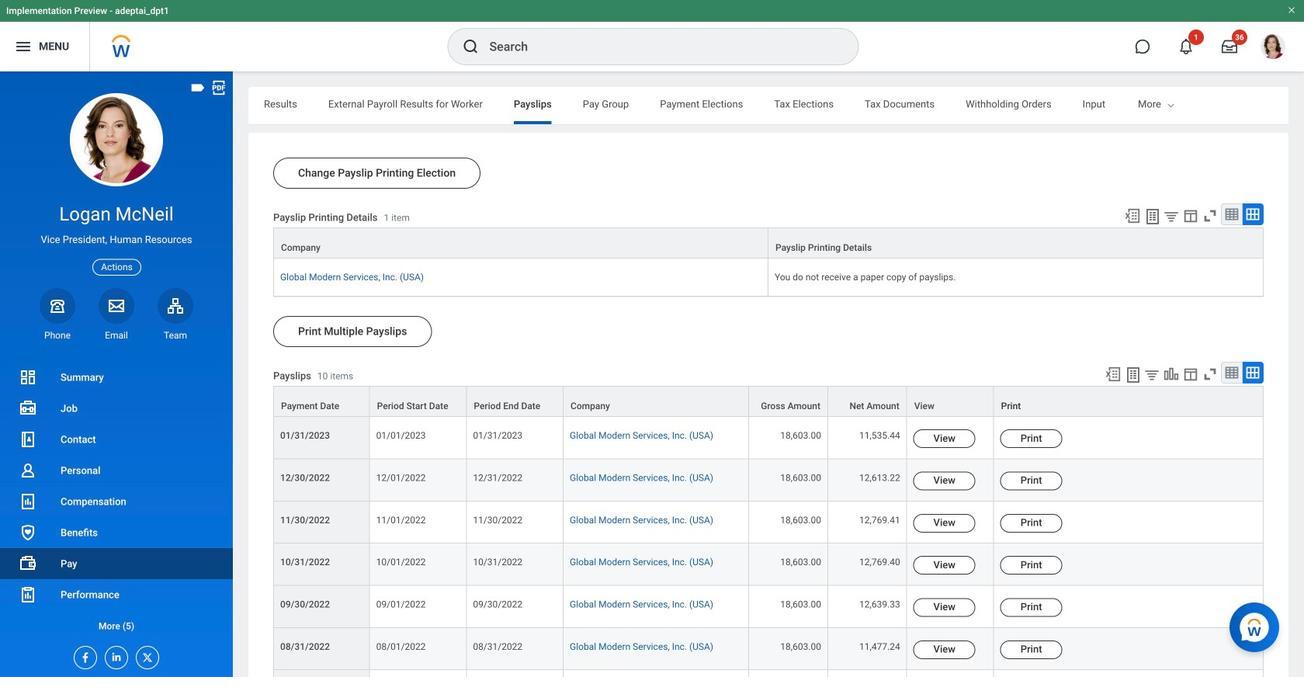 Task type: vqa. For each thing, say whether or not it's contained in the screenshot.
the leftmost View More ... link
no



Task type: locate. For each thing, give the bounding box(es) containing it.
0 vertical spatial select to filter grid data image
[[1163, 208, 1181, 224]]

7 row from the top
[[273, 544, 1264, 586]]

view team image
[[166, 297, 185, 315]]

1 vertical spatial expand table image
[[1246, 365, 1261, 381]]

1 cell from the left
[[370, 670, 467, 677]]

1 vertical spatial fullscreen image
[[1202, 366, 1219, 383]]

fullscreen image left table image
[[1202, 207, 1219, 224]]

2 expand table image from the top
[[1246, 365, 1261, 381]]

list
[[0, 362, 233, 642]]

0 vertical spatial toolbar
[[1118, 203, 1264, 228]]

column header
[[273, 228, 769, 259]]

expand table image
[[1246, 207, 1261, 222], [1246, 365, 1261, 381]]

click to view/edit grid preferences image left table image
[[1183, 207, 1200, 224]]

export to worksheets image
[[1144, 207, 1163, 226], [1125, 366, 1143, 385]]

3 row from the top
[[273, 386, 1264, 417]]

cell
[[370, 670, 467, 677], [467, 670, 564, 677], [564, 670, 750, 677], [750, 670, 829, 677], [829, 670, 908, 677], [908, 670, 995, 677], [995, 670, 1264, 677]]

click to view/edit grid preferences image left table icon
[[1183, 366, 1200, 383]]

pay image
[[19, 555, 37, 573]]

expand table image right table image
[[1246, 207, 1261, 222]]

1 horizontal spatial export to worksheets image
[[1144, 207, 1163, 226]]

0 horizontal spatial export to worksheets image
[[1125, 366, 1143, 385]]

navigation pane region
[[0, 71, 233, 677]]

0 vertical spatial export to excel image
[[1125, 207, 1142, 224]]

click to view/edit grid preferences image
[[1183, 207, 1200, 224], [1183, 366, 1200, 383]]

banner
[[0, 0, 1305, 71]]

job image
[[19, 399, 37, 418]]

1 row from the top
[[273, 228, 1264, 259]]

1 vertical spatial toolbar
[[1098, 362, 1264, 386]]

0 vertical spatial export to worksheets image
[[1144, 207, 1163, 226]]

table image
[[1225, 365, 1240, 381]]

toolbar for first row
[[1118, 203, 1264, 228]]

5 cell from the left
[[829, 670, 908, 677]]

fullscreen image
[[1202, 207, 1219, 224], [1202, 366, 1219, 383]]

1 expand table image from the top
[[1246, 207, 1261, 222]]

7 cell from the left
[[995, 670, 1264, 677]]

2 fullscreen image from the top
[[1202, 366, 1219, 383]]

1 horizontal spatial export to excel image
[[1125, 207, 1142, 224]]

row header
[[273, 670, 370, 677]]

select to filter grid data image
[[1163, 208, 1181, 224], [1144, 367, 1161, 383]]

9 row from the top
[[273, 628, 1264, 670]]

table image
[[1225, 207, 1240, 222]]

1 horizontal spatial select to filter grid data image
[[1163, 208, 1181, 224]]

row
[[273, 228, 1264, 259], [273, 259, 1264, 297], [273, 386, 1264, 417], [273, 417, 1264, 459], [273, 459, 1264, 502], [273, 502, 1264, 544], [273, 544, 1264, 586], [273, 586, 1264, 628], [273, 628, 1264, 670], [273, 670, 1264, 677]]

1 vertical spatial select to filter grid data image
[[1144, 367, 1161, 383]]

0 horizontal spatial select to filter grid data image
[[1144, 367, 1161, 383]]

1 fullscreen image from the top
[[1202, 207, 1219, 224]]

0 vertical spatial fullscreen image
[[1202, 207, 1219, 224]]

0 vertical spatial expand table image
[[1246, 207, 1261, 222]]

contact image
[[19, 430, 37, 449]]

select to filter grid data image for right export to worksheets image
[[1163, 208, 1181, 224]]

benefits image
[[19, 523, 37, 542]]

justify image
[[14, 37, 33, 56]]

1 vertical spatial export to excel image
[[1105, 366, 1122, 383]]

fullscreen image left table icon
[[1202, 366, 1219, 383]]

1 click to view/edit grid preferences image from the top
[[1183, 207, 1200, 224]]

1 vertical spatial click to view/edit grid preferences image
[[1183, 366, 1200, 383]]

toolbar
[[1118, 203, 1264, 228], [1098, 362, 1264, 386]]

0 vertical spatial click to view/edit grid preferences image
[[1183, 207, 1200, 224]]

export to excel image
[[1125, 207, 1142, 224], [1105, 366, 1122, 383]]

0 horizontal spatial export to excel image
[[1105, 366, 1122, 383]]

expand table image right table icon
[[1246, 365, 1261, 381]]

linkedin image
[[106, 647, 123, 663]]

tab list
[[249, 87, 1305, 124]]



Task type: describe. For each thing, give the bounding box(es) containing it.
performance image
[[19, 586, 37, 604]]

toolbar for eighth row from the bottom of the page
[[1098, 362, 1264, 386]]

phone logan mcneil element
[[40, 329, 75, 342]]

tag image
[[190, 79, 207, 96]]

select to filter grid data image for the bottommost export to worksheets image
[[1144, 367, 1161, 383]]

4 row from the top
[[273, 417, 1264, 459]]

export to excel image for right export to worksheets image
[[1125, 207, 1142, 224]]

Search Workday  search field
[[490, 30, 827, 64]]

expand table image for table image
[[1246, 207, 1261, 222]]

search image
[[462, 37, 480, 56]]

email logan mcneil element
[[99, 329, 134, 342]]

10 row from the top
[[273, 670, 1264, 677]]

4 cell from the left
[[750, 670, 829, 677]]

8 row from the top
[[273, 586, 1264, 628]]

inbox large image
[[1222, 39, 1238, 54]]

compensation image
[[19, 492, 37, 511]]

5 row from the top
[[273, 459, 1264, 502]]

profile logan mcneil image
[[1261, 34, 1286, 62]]

2 cell from the left
[[467, 670, 564, 677]]

x image
[[137, 647, 154, 664]]

1 vertical spatial export to worksheets image
[[1125, 366, 1143, 385]]

view printable version (pdf) image
[[210, 79, 228, 96]]

2 click to view/edit grid preferences image from the top
[[1183, 366, 1200, 383]]

mail image
[[107, 297, 126, 315]]

close environment banner image
[[1288, 5, 1297, 15]]

6 cell from the left
[[908, 670, 995, 677]]

phone image
[[47, 297, 68, 315]]

notifications large image
[[1179, 39, 1195, 54]]

team logan mcneil element
[[158, 329, 193, 342]]

summary image
[[19, 368, 37, 387]]

facebook image
[[75, 647, 92, 664]]

3 cell from the left
[[564, 670, 750, 677]]

personal image
[[19, 461, 37, 480]]

export to excel image for the bottommost export to worksheets image
[[1105, 366, 1122, 383]]

expand table image for table icon
[[1246, 365, 1261, 381]]

2 row from the top
[[273, 259, 1264, 297]]

6 row from the top
[[273, 502, 1264, 544]]



